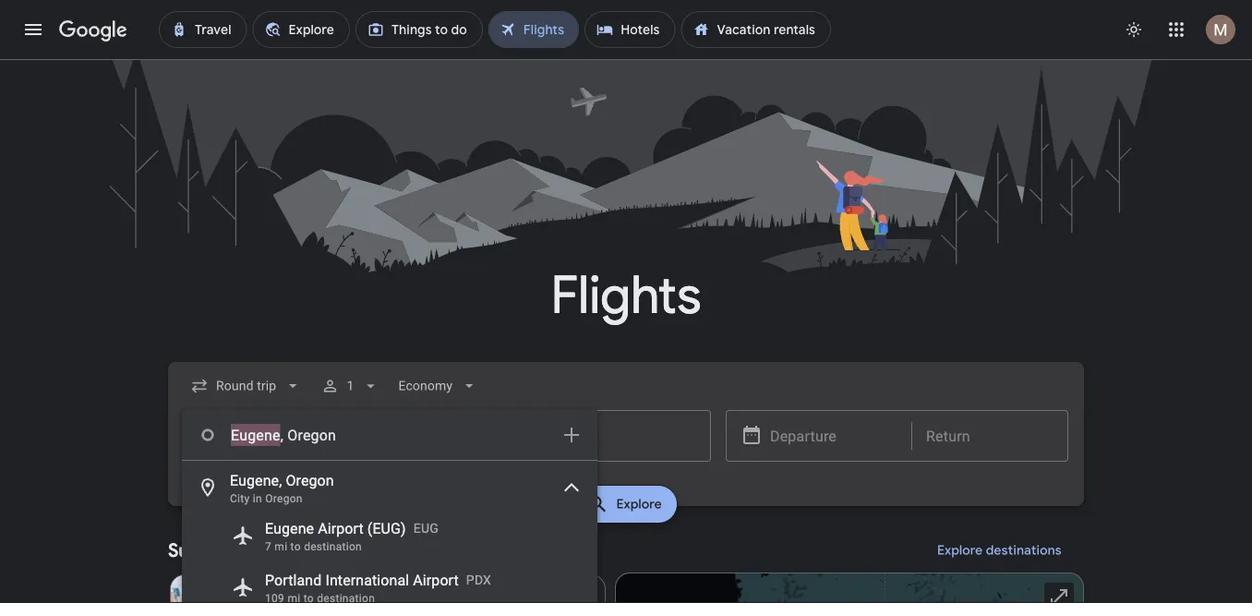 Task type: locate. For each thing, give the bounding box(es) containing it.
list box
[[182, 461, 598, 603]]

main menu image
[[22, 18, 44, 41]]

explore up suggested trips from eugene region
[[616, 496, 662, 513]]

0 horizontal spatial eugene
[[265, 520, 314, 537]]

None field
[[183, 369, 310, 403], [391, 369, 486, 403], [183, 369, 310, 403], [391, 369, 486, 403]]

explore button
[[576, 486, 677, 523]]

origin, select multiple airports image
[[561, 424, 583, 446]]

explore
[[616, 496, 662, 513], [938, 542, 983, 559]]

explore for explore destinations
[[938, 542, 983, 559]]

destination
[[304, 540, 362, 553]]

1 horizontal spatial eugene
[[354, 538, 418, 562]]

0 vertical spatial airport
[[318, 520, 364, 537]]

1 button
[[313, 364, 387, 408]]

1
[[347, 378, 354, 393]]

oregon
[[287, 426, 336, 444], [286, 472, 334, 489], [265, 492, 303, 505]]

explore left destinations
[[938, 542, 983, 559]]

oregon down ‌, oregon
[[286, 472, 334, 489]]

city
[[230, 492, 250, 505]]

eugene
[[265, 520, 314, 537], [354, 538, 418, 562]]

1 vertical spatial airport
[[413, 571, 459, 589]]

1 horizontal spatial airport
[[413, 571, 459, 589]]

eug
[[414, 520, 439, 536]]

trips
[[264, 538, 304, 562]]

to
[[291, 540, 301, 553]]

‌,
[[281, 426, 284, 444]]

1 horizontal spatial explore
[[938, 542, 983, 559]]

Departure text field
[[770, 411, 898, 461]]

oregon right in at left
[[265, 492, 303, 505]]

0 vertical spatial oregon
[[287, 426, 336, 444]]

0 vertical spatial eugene
[[265, 520, 314, 537]]

international
[[326, 571, 409, 589]]

1 vertical spatial eugene
[[354, 538, 418, 562]]

eugene inside eugene airport (eug) eug 7 mi to destination
[[265, 520, 314, 537]]

1 vertical spatial oregon
[[286, 472, 334, 489]]

explore inside explore button
[[616, 496, 662, 513]]

airport up the destination
[[318, 520, 364, 537]]

explore inside explore destinations button
[[938, 542, 983, 559]]

explore destinations
[[938, 542, 1062, 559]]

suggested trips from eugene region
[[168, 528, 1084, 603]]

suggested
[[168, 538, 260, 562]]

airport
[[318, 520, 364, 537], [413, 571, 459, 589]]

0 horizontal spatial airport
[[318, 520, 364, 537]]

0 horizontal spatial explore
[[616, 496, 662, 513]]

eugene up to
[[265, 520, 314, 537]]

airport left pdx
[[413, 571, 459, 589]]

oregon right ‌,
[[287, 426, 336, 444]]

eugene, oregon option
[[182, 466, 598, 510]]

eugene down the (eug)
[[354, 538, 418, 562]]

1 vertical spatial explore
[[938, 542, 983, 559]]

explore destinations button
[[916, 528, 1084, 573]]

airport inside portland international airport (pdx) option
[[413, 571, 459, 589]]

list box containing eugene, oregon
[[182, 461, 598, 603]]

0 vertical spatial explore
[[616, 496, 662, 513]]



Task type: vqa. For each thing, say whether or not it's contained in the screenshot.
SEARCH BY IMAGE
no



Task type: describe. For each thing, give the bounding box(es) containing it.
eugene,
[[230, 472, 282, 489]]

enter your origin dialog
[[182, 409, 598, 603]]

toggle nearby airports for eugene, oregon image
[[561, 477, 583, 499]]

from
[[308, 538, 349, 562]]

mi
[[275, 540, 288, 553]]

Flight search field
[[153, 362, 1099, 603]]

eugene inside region
[[354, 538, 418, 562]]

(eug)
[[367, 520, 406, 537]]

portland
[[265, 571, 322, 589]]

eugene airport (eug) eug 7 mi to destination
[[265, 520, 439, 553]]

oregon for ‌, oregon
[[287, 426, 336, 444]]

Where else? text field
[[230, 413, 550, 457]]

airport inside eugene airport (eug) eug 7 mi to destination
[[318, 520, 364, 537]]

explore for explore
[[616, 496, 662, 513]]

pdx
[[466, 572, 491, 587]]

in
[[253, 492, 262, 505]]

portland international airport pdx
[[265, 571, 491, 589]]

oregon for eugene, oregon city in oregon
[[286, 472, 334, 489]]

suggested trips from eugene
[[168, 538, 418, 562]]

eugene, oregon city in oregon
[[230, 472, 334, 505]]

2 vertical spatial oregon
[[265, 492, 303, 505]]

list box inside flight search field
[[182, 461, 598, 603]]

7
[[265, 540, 272, 553]]

Return text field
[[926, 411, 1054, 461]]

destinations
[[986, 542, 1062, 559]]

‌, oregon
[[281, 426, 336, 444]]

eugene airport (eug) (eug) option
[[182, 510, 598, 562]]

portland international airport (pdx) option
[[182, 562, 598, 603]]

change appearance image
[[1112, 7, 1156, 52]]

flights
[[551, 263, 701, 328]]



